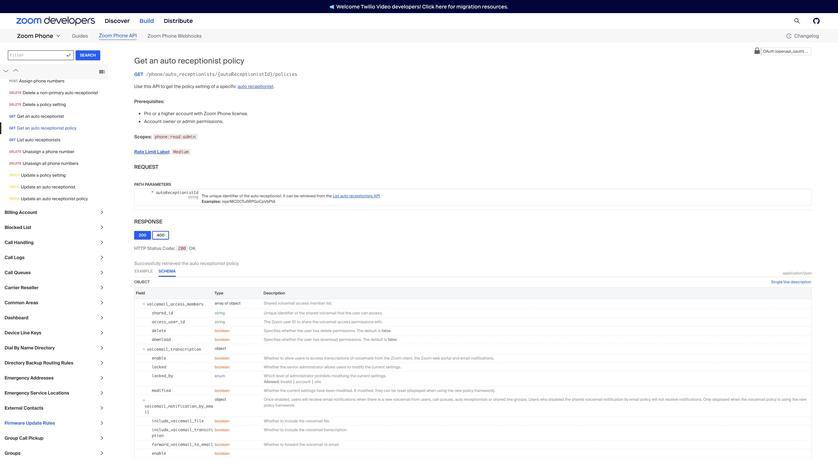 Task type: locate. For each thing, give the bounding box(es) containing it.
zoom phone
[[17, 32, 53, 40]]

il
[[145, 410, 149, 415]]

- for object
[[142, 397, 146, 403]]

0 vertical spatial enable
[[152, 356, 166, 361]]

zoom phone webhooks link
[[148, 32, 202, 40]]

access_user_id
[[152, 319, 185, 324]]

zoom inside zoom phone api link
[[99, 32, 112, 39]]

2 horizontal spatial zoom
[[148, 33, 161, 39]]

download
[[152, 337, 171, 342]]

the
[[182, 260, 188, 266]]

successfully retrieved the auto receptionist policy.
[[134, 260, 239, 266]]

-
[[142, 300, 146, 307], [142, 346, 146, 352], [142, 397, 146, 403]]

array of object
[[215, 301, 240, 306]]

search image
[[794, 18, 800, 24], [794, 18, 800, 24]]

1 vertical spatial enable
[[152, 451, 166, 456]]

zoom
[[17, 32, 33, 40], [99, 32, 112, 39], [148, 33, 161, 39]]

0 horizontal spatial phone
[[35, 32, 53, 40]]

voicemail_notification_by_ema
[[145, 404, 213, 409]]

zoom phone api link
[[99, 32, 137, 40]]

path
[[134, 182, 144, 187]]

field
[[136, 291, 145, 296]]

api
[[129, 32, 137, 39]]

1 horizontal spatial phone
[[113, 32, 128, 39]]

object right of
[[229, 301, 240, 306]]

boolean
[[215, 328, 229, 334], [215, 337, 229, 342], [215, 356, 229, 361], [215, 365, 229, 370], [215, 388, 229, 393], [215, 419, 229, 424], [215, 427, 229, 433], [215, 442, 229, 447], [215, 451, 229, 456]]

200
[[139, 233, 146, 238], [178, 246, 186, 251]]

for
[[448, 3, 455, 10]]

2 vertical spatial -
[[142, 397, 146, 403]]

receptionist
[[200, 260, 225, 266]]

include_voicemail_file
[[152, 419, 204, 424]]

3 - from the top
[[142, 397, 146, 403]]

3 phone from the left
[[162, 33, 177, 39]]

7 boolean from the top
[[215, 427, 229, 433]]

phone
[[35, 32, 53, 40], [113, 32, 128, 39], [162, 33, 177, 39]]

2 zoom from the left
[[99, 32, 112, 39]]

8 boolean from the top
[[215, 442, 229, 447]]

- left voicemail_transcription
[[142, 346, 146, 352]]

string for shared_id
[[215, 311, 225, 316]]

type
[[214, 291, 223, 296]]

1 phone from the left
[[35, 32, 53, 40]]

welcome
[[336, 3, 360, 10]]

- inside - voicemail_notification_by_ema il object
[[142, 397, 146, 403]]

click
[[422, 3, 434, 10]]

github image
[[813, 18, 820, 24]]

0 vertical spatial -
[[142, 300, 146, 307]]

enable down ption
[[152, 451, 166, 456]]

zoom for zoom phone
[[17, 32, 33, 40]]

phone for zoom phone webhooks
[[162, 33, 177, 39]]

here
[[436, 3, 447, 10]]

200 left ok in the left bottom of the page
[[178, 246, 186, 251]]

code:
[[162, 245, 175, 251]]

array
[[215, 301, 224, 306]]

object up field
[[134, 279, 150, 285]]

zoom inside zoom phone webhooks link
[[148, 33, 161, 39]]

guides link
[[72, 32, 88, 40]]

0 horizontal spatial 200
[[139, 233, 146, 238]]

200 up http
[[139, 233, 146, 238]]

2 horizontal spatial phone
[[162, 33, 177, 39]]

1 vertical spatial string
[[215, 319, 225, 325]]

2 - from the top
[[142, 346, 146, 352]]

200 button
[[134, 231, 151, 240]]

0 horizontal spatial zoom
[[17, 32, 33, 40]]

- down field
[[142, 300, 146, 307]]

changelog link
[[786, 33, 819, 39]]

2 phone from the left
[[113, 32, 128, 39]]

enum
[[215, 373, 225, 379]]

string for access_user_id
[[215, 319, 225, 325]]

migration
[[456, 3, 481, 10]]

1 zoom from the left
[[17, 32, 33, 40]]

1 horizontal spatial zoom
[[99, 32, 112, 39]]

- voicemail_transcription
[[142, 346, 201, 352]]

2 string from the top
[[215, 319, 225, 325]]

1 vertical spatial -
[[142, 346, 146, 352]]

locked_by
[[152, 373, 173, 378]]

string
[[215, 311, 225, 316], [215, 319, 225, 325]]

single
[[771, 279, 783, 285]]

object
[[134, 279, 150, 285], [229, 301, 240, 306], [215, 346, 226, 351], [215, 397, 226, 402]]

3 zoom from the left
[[148, 33, 161, 39]]

welcome twilio video developers! click here for migration resources.
[[336, 3, 508, 10]]

1 - from the top
[[142, 300, 146, 307]]

phone for zoom phone
[[35, 32, 53, 40]]

0 vertical spatial string
[[215, 311, 225, 316]]

phone left down icon
[[35, 32, 53, 40]]

enable up locked
[[152, 356, 166, 361]]

- for voicemail_access_members
[[142, 300, 146, 307]]

enable
[[152, 356, 166, 361], [152, 451, 166, 456]]

webhooks
[[178, 33, 202, 39]]

3 boolean from the top
[[215, 356, 229, 361]]

phone left api at the top of the page
[[113, 32, 128, 39]]

0 vertical spatial 200
[[139, 233, 146, 238]]

200 inside button
[[139, 233, 146, 238]]

zoom phone api
[[99, 32, 137, 39]]

history image
[[786, 33, 794, 39], [786, 33, 792, 39]]

phone left webhooks
[[162, 33, 177, 39]]

- up the il
[[142, 397, 146, 403]]

object down "enum"
[[215, 397, 226, 402]]

1 string from the top
[[215, 311, 225, 316]]

- voicemail_notification_by_ema il object
[[142, 397, 226, 415]]

single line description
[[771, 279, 811, 285]]

1 vertical spatial 200
[[178, 246, 186, 251]]

1 horizontal spatial 200
[[178, 246, 186, 251]]

response
[[134, 218, 162, 225]]



Task type: describe. For each thing, give the bounding box(es) containing it.
2 enable from the top
[[152, 451, 166, 456]]

description
[[791, 279, 811, 285]]

ption
[[152, 433, 164, 438]]

http status code: 200 ok
[[134, 245, 196, 251]]

twilio
[[361, 3, 375, 10]]

zoom phone webhooks
[[148, 33, 202, 39]]

1 boolean from the top
[[215, 328, 229, 334]]

voicemail_transcription
[[147, 347, 201, 352]]

zoom developer logo image
[[16, 17, 95, 25]]

400 button
[[152, 231, 169, 240]]

developers!
[[392, 3, 421, 10]]

request
[[134, 164, 159, 170]]

notification image
[[330, 4, 334, 9]]

parameters
[[145, 182, 171, 187]]

line
[[783, 279, 790, 285]]

zoom for zoom phone webhooks
[[148, 33, 161, 39]]

2 boolean from the top
[[215, 337, 229, 342]]

5 boolean from the top
[[215, 388, 229, 393]]

forward_voicemail_to_email
[[152, 442, 213, 447]]

6 boolean from the top
[[215, 419, 229, 424]]

changelog
[[794, 33, 819, 39]]

policy.
[[226, 260, 239, 266]]

boolean inside the include_voicemail_transcri ption boolean
[[215, 427, 229, 433]]

down image
[[56, 34, 60, 38]]

status
[[147, 245, 161, 251]]

1 enable from the top
[[152, 356, 166, 361]]

object inside - voicemail_notification_by_ema il object
[[215, 397, 226, 402]]

resources.
[[482, 3, 508, 10]]

http
[[134, 245, 146, 251]]

modified
[[152, 388, 171, 393]]

- for voicemail_transcription
[[142, 346, 146, 352]]

shared_id
[[152, 311, 173, 315]]

400
[[157, 233, 164, 238]]

video
[[376, 3, 391, 10]]

include_voicemail_transcri
[[152, 427, 213, 432]]

forward_voicemail_to_email boolean
[[152, 442, 229, 447]]

path parameters
[[134, 182, 171, 187]]

locked
[[152, 365, 166, 370]]

ok
[[189, 245, 196, 251]]

github image
[[813, 18, 820, 24]]

retrieved
[[162, 260, 181, 266]]

9 boolean from the top
[[215, 451, 229, 456]]

200 inside http status code: 200 ok
[[178, 246, 186, 251]]

include_voicemail_transcri ption boolean
[[152, 427, 229, 438]]

guides
[[72, 33, 88, 39]]

phone for zoom phone api
[[113, 32, 128, 39]]

4 boolean from the top
[[215, 365, 229, 370]]

auto
[[190, 260, 199, 266]]

- voicemail_access_members
[[142, 300, 204, 307]]

delete
[[152, 328, 166, 333]]

successfully
[[134, 260, 161, 266]]

object up "enum"
[[215, 346, 226, 351]]

of
[[225, 301, 228, 306]]

voicemail_access_members
[[147, 302, 204, 307]]

notification image
[[330, 4, 336, 9]]

welcome twilio video developers! click here for migration resources. link
[[323, 3, 515, 10]]

zoom for zoom phone api
[[99, 32, 112, 39]]



Task type: vqa. For each thing, say whether or not it's contained in the screenshot.


